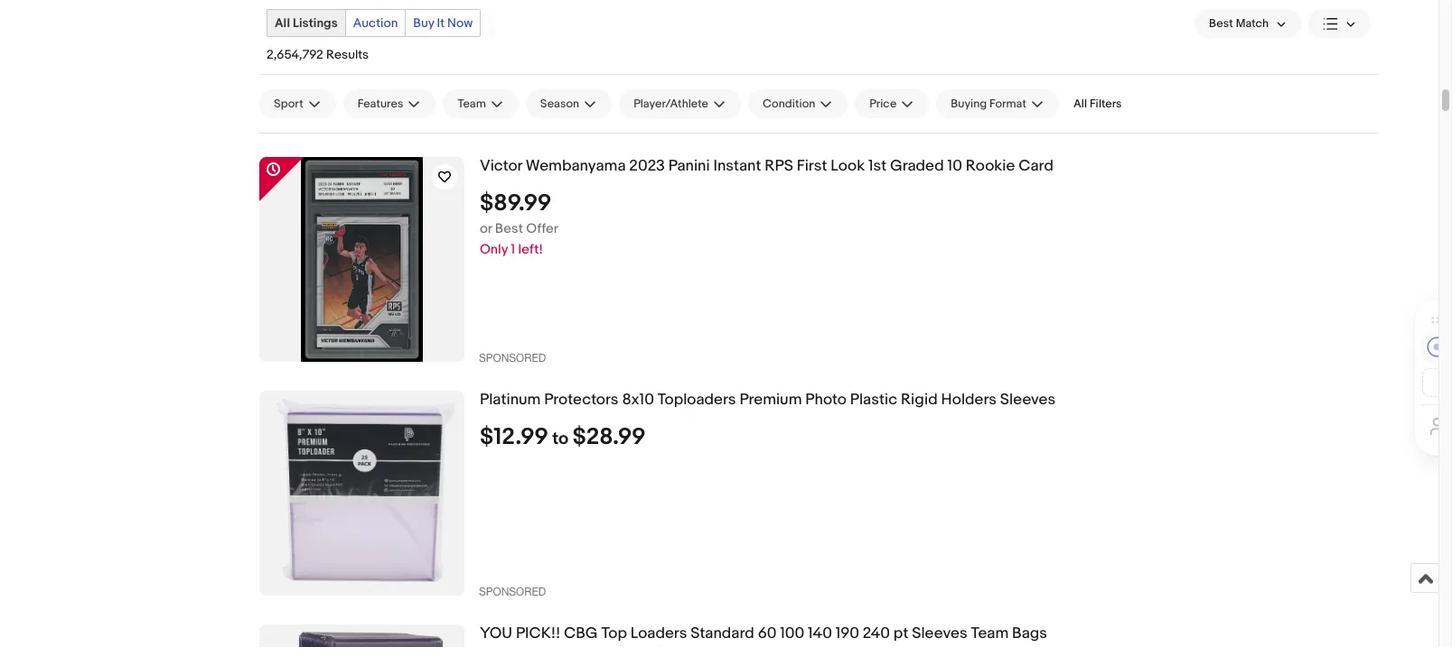 Task type: describe. For each thing, give the bounding box(es) containing it.
60
[[758, 626, 776, 644]]

view: list view image
[[1323, 14, 1356, 33]]

$12.99
[[480, 424, 548, 452]]

buy it now link
[[406, 10, 480, 37]]

buy it now
[[413, 16, 473, 31]]

190
[[836, 626, 859, 644]]

price
[[869, 97, 897, 112]]

results
[[326, 47, 369, 63]]

match
[[1236, 17, 1269, 31]]

all listings
[[275, 16, 338, 31]]

buy
[[413, 16, 434, 31]]

condition
[[763, 97, 815, 112]]

all filters
[[1073, 97, 1122, 112]]

$89.99
[[480, 190, 552, 218]]

sleeves inside "link"
[[1000, 392, 1056, 410]]

platinum protectors 8x10 toploaders premium photo plastic rigid holders sleeves link
[[480, 392, 1378, 410]]

look
[[831, 158, 865, 176]]

loaders
[[631, 626, 687, 644]]

0 horizontal spatial sleeves
[[912, 626, 967, 644]]

sport button
[[259, 90, 336, 119]]

victor wembanyama 2023 panini instant rps first look 1st graded 10 rookie card link
[[480, 158, 1378, 176]]

filters
[[1090, 97, 1122, 112]]

price button
[[855, 90, 929, 119]]

listings
[[293, 16, 338, 31]]

condition button
[[748, 90, 848, 119]]

2023
[[629, 158, 665, 176]]

format
[[989, 97, 1026, 112]]

plastic
[[850, 392, 897, 410]]

left!
[[518, 241, 543, 259]]

best inside $89.99 or best offer only 1 left!
[[495, 221, 523, 238]]

you
[[480, 626, 512, 644]]

platinum protectors 8x10 toploaders premium photo plastic rigid holders sleeves
[[480, 392, 1056, 410]]

card
[[1018, 158, 1053, 176]]

100
[[780, 626, 804, 644]]

premium
[[739, 392, 802, 410]]

to
[[552, 429, 569, 450]]

8x10
[[622, 392, 654, 410]]

you pick!! cbg top loaders standard 60 100 140 190 240 pt sleeves team bags image
[[259, 626, 464, 648]]

2,654,792
[[267, 47, 323, 63]]

best inside 'dropdown button'
[[1209, 17, 1233, 31]]

pick!!
[[516, 626, 560, 644]]

toploaders
[[658, 392, 736, 410]]

player/athlete button
[[619, 90, 741, 119]]

victor wembanyama 2023 panini instant rps first look 1st graded 10 rookie card
[[480, 158, 1053, 176]]

graded
[[890, 158, 944, 176]]

all for all listings
[[275, 16, 290, 31]]

buying format button
[[936, 90, 1059, 119]]

auction
[[353, 16, 398, 31]]

1
[[511, 241, 515, 259]]

offer
[[526, 221, 558, 238]]



Task type: locate. For each thing, give the bounding box(es) containing it.
sponsored
[[479, 353, 546, 365], [479, 587, 546, 599]]

0 horizontal spatial all
[[275, 16, 290, 31]]

all for all filters
[[1073, 97, 1087, 112]]

best match
[[1209, 17, 1269, 31]]

buying
[[951, 97, 987, 112]]

now
[[447, 16, 473, 31]]

features button
[[343, 90, 436, 119]]

240
[[863, 626, 890, 644]]

team up victor
[[458, 97, 486, 112]]

sleeves
[[1000, 392, 1056, 410], [912, 626, 967, 644]]

all listings link
[[267, 10, 345, 37]]

sleeves right holders
[[1000, 392, 1056, 410]]

holders
[[941, 392, 997, 410]]

sponsored for $28.99
[[479, 587, 546, 599]]

team left bags
[[971, 626, 1009, 644]]

all inside button
[[1073, 97, 1087, 112]]

bags
[[1012, 626, 1047, 644]]

instant
[[713, 158, 761, 176]]

season
[[540, 97, 579, 112]]

rps
[[765, 158, 793, 176]]

sport
[[274, 97, 303, 112]]

sponsored for best
[[479, 353, 546, 365]]

first
[[797, 158, 827, 176]]

10
[[947, 158, 962, 176]]

protectors
[[544, 392, 619, 410]]

season button
[[526, 90, 612, 119]]

it
[[437, 16, 445, 31]]

$28.99
[[572, 424, 646, 452]]

features
[[358, 97, 403, 112]]

1 vertical spatial sponsored
[[479, 587, 546, 599]]

pt
[[893, 626, 908, 644]]

0 vertical spatial best
[[1209, 17, 1233, 31]]

2,654,792 results
[[267, 47, 369, 63]]

1 horizontal spatial all
[[1073, 97, 1087, 112]]

or
[[480, 221, 492, 238]]

all left the 'filters'
[[1073, 97, 1087, 112]]

team button
[[443, 90, 518, 119]]

platinum
[[480, 392, 541, 410]]

2 sponsored from the top
[[479, 587, 546, 599]]

0 vertical spatial team
[[458, 97, 486, 112]]

$89.99 or best offer only 1 left!
[[480, 190, 558, 259]]

0 horizontal spatial best
[[495, 221, 523, 238]]

standard
[[691, 626, 754, 644]]

platinum protectors 8x10 toploaders premium photo plastic rigid holders sleeves image
[[259, 392, 464, 597]]

top
[[601, 626, 627, 644]]

best left match
[[1209, 17, 1233, 31]]

1 vertical spatial team
[[971, 626, 1009, 644]]

rookie
[[966, 158, 1015, 176]]

team
[[458, 97, 486, 112], [971, 626, 1009, 644]]

1st
[[868, 158, 887, 176]]

panini
[[668, 158, 710, 176]]

photo
[[805, 392, 847, 410]]

team inside dropdown button
[[458, 97, 486, 112]]

cbg
[[564, 626, 598, 644]]

1 vertical spatial all
[[1073, 97, 1087, 112]]

sponsored up platinum
[[479, 353, 546, 365]]

1 horizontal spatial sleeves
[[1000, 392, 1056, 410]]

1 horizontal spatial best
[[1209, 17, 1233, 31]]

1 horizontal spatial team
[[971, 626, 1009, 644]]

you pick!! cbg top loaders standard 60 100 140 190 240 pt sleeves team bags
[[480, 626, 1047, 644]]

1 vertical spatial sleeves
[[912, 626, 967, 644]]

best match button
[[1195, 9, 1301, 38]]

$12.99 to $28.99
[[480, 424, 646, 452]]

1 sponsored from the top
[[479, 353, 546, 365]]

wembanyama
[[526, 158, 626, 176]]

you pick!! cbg top loaders standard 60 100 140 190 240 pt sleeves team bags link
[[480, 626, 1378, 644]]

all left listings at the top of page
[[275, 16, 290, 31]]

sponsored up you
[[479, 587, 546, 599]]

buying format
[[951, 97, 1026, 112]]

rigid
[[901, 392, 938, 410]]

best
[[1209, 17, 1233, 31], [495, 221, 523, 238]]

0 vertical spatial all
[[275, 16, 290, 31]]

0 vertical spatial sponsored
[[479, 353, 546, 365]]

only
[[480, 241, 508, 259]]

victor wembanyama 2023 panini instant rps first look 1st graded 10 rookie card image
[[301, 158, 423, 363]]

sleeves right pt
[[912, 626, 967, 644]]

player/athlete
[[634, 97, 708, 112]]

0 horizontal spatial team
[[458, 97, 486, 112]]

best up 1
[[495, 221, 523, 238]]

auction link
[[346, 10, 405, 37]]

victor
[[480, 158, 522, 176]]

140
[[808, 626, 832, 644]]

all
[[275, 16, 290, 31], [1073, 97, 1087, 112]]

all filters button
[[1066, 90, 1129, 119]]

0 vertical spatial sleeves
[[1000, 392, 1056, 410]]

1 vertical spatial best
[[495, 221, 523, 238]]



Task type: vqa. For each thing, say whether or not it's contained in the screenshot.
the bottom Sleeves
yes



